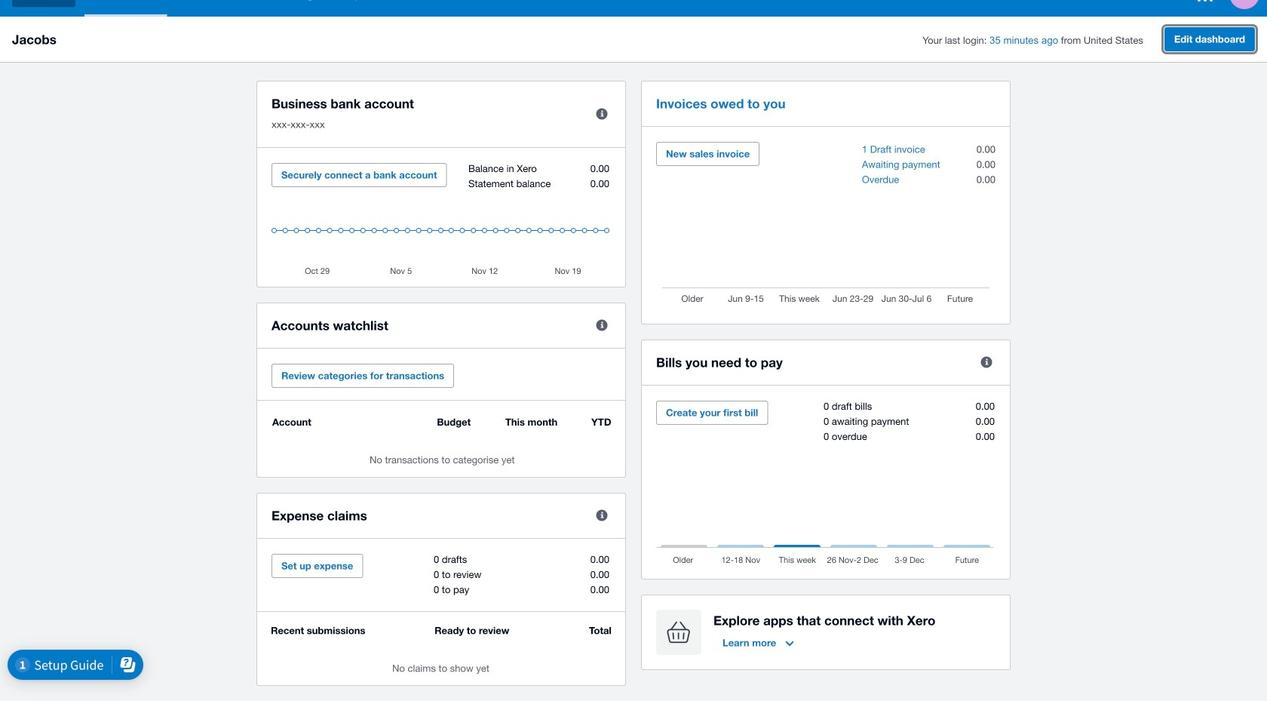 Task type: vqa. For each thing, say whether or not it's contained in the screenshot.
1st 1
no



Task type: describe. For each thing, give the bounding box(es) containing it.
add-ons icon image
[[657, 610, 702, 655]]

empty state of the bills widget with a 'create your first bill' button and an unpopulated column graph. image
[[657, 401, 996, 568]]

empty state of the accounts watchlist widget, featuring a 'review categories for transactions' button and a data-less table with headings 'account,' 'budget,' 'this month,' and 'ytd.' image
[[272, 416, 611, 466]]

opens in a new tab image
[[855, 322, 864, 331]]

empty state of the expenses widget with a 'set up expense claims' button and a data-less table. image
[[272, 554, 611, 599]]

panel body document
[[660, 327, 996, 357]]

opens in a new tab image
[[765, 344, 774, 353]]

svg image
[[1199, 0, 1214, 2]]



Task type: locate. For each thing, give the bounding box(es) containing it.
footer img empty image
[[272, 627, 611, 674]]

empty state bank feed widget with a tooltip explaining the feature. includes a 'securely connect a bank account' button and a data-less flat line graph marking four weekly dates, indicating future account balance tracking. image
[[272, 163, 611, 275]]



